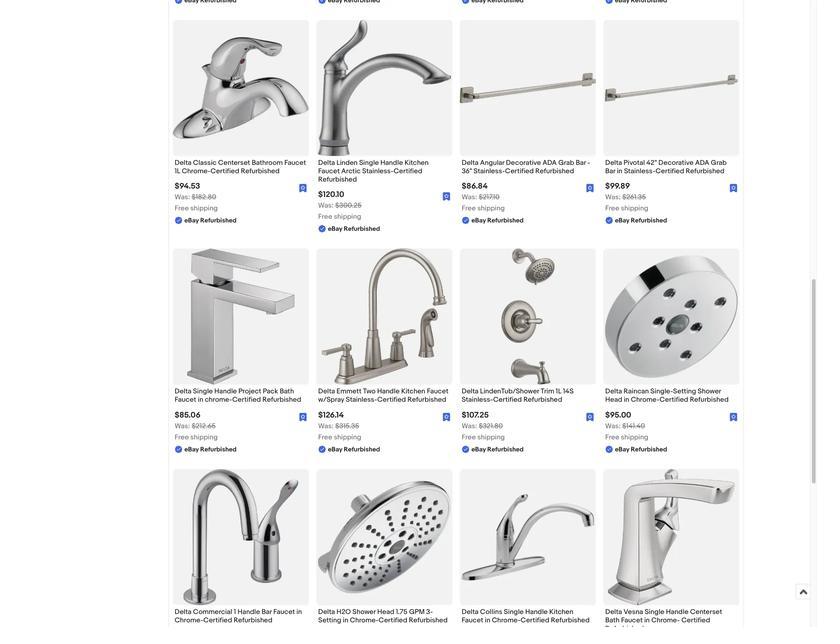 Task type: vqa. For each thing, say whether or not it's contained in the screenshot.
not inside the the Maintaining a healthy diet plays a major role in any health and beauty routine. The nutrients you receive from foods help maintain the beauty of your hair, skin, and nails. So if you dont think you have an optimal diet, taking vitamins can help provide nutrients you otherwise may not be receiving on a daily basis.
no



Task type: describe. For each thing, give the bounding box(es) containing it.
$107.25
[[462, 411, 489, 420]]

handle for delta collins single handle kitchen faucet  in chrome-certified refurbished
[[525, 608, 548, 616]]

delta collins single handle kitchen faucet  in chrome-certified refurbished
[[462, 608, 590, 625]]

$182.80
[[192, 193, 216, 202]]

single for delta vesna single handle centerset bath faucet in chrome- certified refurbished
[[645, 608, 665, 616]]

delta linden single handle kitchen faucet arctic stainless-certified refurbished image
[[318, 20, 451, 156]]

vesna
[[624, 608, 643, 616]]

refurbished inside delta collins single handle kitchen faucet  in chrome-certified refurbished
[[551, 616, 590, 625]]

14s
[[563, 387, 574, 396]]

ebay for $95.00
[[615, 445, 630, 453]]

faucet inside delta single handle project pack bath faucet in chrome-certified refurbished
[[175, 396, 196, 404]]

was: $212.65 free shipping
[[175, 422, 218, 442]]

stainless- inside delta lindentub/shower trim 1l 14s stainless-certified refurbished
[[462, 396, 493, 404]]

chrome- inside delta  raincan single-setting shower head in chrome-certified refurbished
[[631, 396, 660, 404]]

free for $94.53
[[175, 204, 189, 213]]

ebay refurbished for $107.25
[[472, 445, 524, 453]]

1l inside delta lindentub/shower trim 1l 14s stainless-certified refurbished
[[556, 387, 562, 396]]

shipping for $94.53
[[190, 204, 218, 213]]

chrome- inside delta collins single handle kitchen faucet  in chrome-certified refurbished
[[492, 616, 521, 625]]

chrome- inside delta commercial 1 handle bar faucet in chrome-certified refurbished
[[175, 616, 203, 625]]

$95.00
[[605, 411, 631, 420]]

faucet inside the delta linden single handle kitchen faucet arctic stainless-certified refurbished
[[318, 167, 340, 176]]

raincan
[[624, 387, 649, 396]]

$94.53
[[175, 182, 200, 191]]

was: $261.35 free shipping
[[605, 193, 649, 213]]

ebay refurbished for $120.10
[[328, 225, 380, 233]]

1.75
[[396, 608, 408, 616]]

delta for delta emmett two handle kitchen faucet w/spray stainless-certified refurbished
[[318, 387, 335, 396]]

$217.10
[[479, 193, 500, 202]]

in inside delta vesna single handle centerset bath faucet in chrome- certified refurbished
[[644, 616, 650, 625]]

commercial
[[193, 608, 232, 616]]

delta angular decorative ada grab bar - 36"  stainless-certified refurbished
[[462, 158, 590, 176]]

shower inside delta  raincan single-setting shower head in chrome-certified refurbished
[[698, 387, 721, 396]]

delta linden single handle kitchen faucet arctic stainless-certified refurbished link
[[318, 158, 451, 186]]

grab inside delta pivotal 42"  decorative ada grab bar  in stainless-certified refurbished
[[711, 158, 727, 167]]

refurbished inside delta h2o shower head 1.75 gpm 3- setting  in chrome-certified refurbished
[[409, 616, 448, 625]]

project
[[239, 387, 261, 396]]

$126.14
[[318, 411, 344, 420]]

handle for delta vesna single handle centerset bath faucet in chrome- certified refurbished
[[666, 608, 689, 616]]

delta classic centerset bathroom faucet 1l  chrome-certified refurbished
[[175, 158, 306, 176]]

ebay refurbished for $126.14
[[328, 445, 380, 453]]

faucet inside delta classic centerset bathroom faucet 1l  chrome-certified refurbished
[[284, 158, 306, 167]]

delta for delta linden single handle kitchen faucet arctic stainless-certified refurbished
[[318, 158, 335, 167]]

single for delta collins single handle kitchen faucet  in chrome-certified refurbished
[[504, 608, 524, 616]]

free for $120.10
[[318, 212, 332, 221]]

setting inside delta h2o shower head 1.75 gpm 3- setting  in chrome-certified refurbished
[[318, 616, 341, 625]]

ebay refurbished for $95.00
[[615, 445, 667, 453]]

delta emmett two handle kitchen faucet w/spray stainless-certified refurbished
[[318, 387, 449, 404]]

was: for $120.10
[[318, 201, 334, 210]]

was: $315.35 free shipping
[[318, 422, 361, 442]]

certified inside delta commercial 1 handle bar faucet in chrome-certified refurbished
[[203, 616, 232, 625]]

lindentub/shower
[[480, 387, 539, 396]]

delta for delta single handle project pack bath faucet in chrome-certified refurbished
[[175, 387, 192, 396]]

was: $182.80 free shipping
[[175, 193, 218, 213]]

chrome- inside delta h2o shower head 1.75 gpm 3- setting  in chrome-certified refurbished
[[350, 616, 379, 625]]

shipping for $95.00
[[621, 433, 649, 442]]

head inside delta h2o shower head 1.75 gpm 3- setting  in chrome-certified refurbished
[[377, 608, 394, 616]]

decorative inside delta pivotal 42"  decorative ada grab bar  in stainless-certified refurbished
[[659, 158, 694, 167]]

kitchen for $126.14
[[401, 387, 425, 396]]

ebay for $85.06
[[184, 445, 199, 453]]

ebay for $99.89
[[615, 217, 630, 224]]

refurbished inside delta lindentub/shower trim 1l 14s stainless-certified refurbished
[[524, 396, 562, 404]]

chrome- inside delta classic centerset bathroom faucet 1l  chrome-certified refurbished
[[182, 167, 211, 176]]

42"
[[647, 158, 657, 167]]

was: for $126.14
[[318, 422, 334, 431]]

$300.25
[[335, 201, 362, 210]]

delta for delta vesna single handle centerset bath faucet in chrome- certified refurbished
[[605, 608, 622, 616]]

delta single handle project pack bath faucet in chrome-certified refurbished link
[[175, 387, 307, 407]]

delta pivotal 42"  decorative ada grab bar  in stainless-certified refurbished
[[605, 158, 727, 176]]

decorative inside delta angular decorative ada grab bar - 36"  stainless-certified refurbished
[[506, 158, 541, 167]]

in inside delta commercial 1 handle bar faucet in chrome-certified refurbished
[[297, 608, 302, 616]]

was: for $99.89
[[605, 193, 621, 202]]

refurbished inside delta angular decorative ada grab bar - 36"  stainless-certified refurbished
[[536, 167, 574, 176]]

bar inside delta commercial 1 handle bar faucet in chrome-certified refurbished
[[262, 608, 272, 616]]

delta emmett two handle kitchen faucet w/spray stainless-certified refurbished image
[[322, 249, 447, 385]]

refurbished inside delta commercial 1 handle bar faucet in chrome-certified refurbished
[[234, 616, 273, 625]]

grab inside delta angular decorative ada grab bar - 36"  stainless-certified refurbished
[[559, 158, 574, 167]]

free for $126.14
[[318, 433, 332, 442]]

delta h2o shower head 1.75 gpm 3-setting  in chrome-certified refurbished image
[[316, 469, 453, 605]]

ebay for $107.25
[[472, 445, 486, 453]]

certified inside delta single handle project pack bath faucet in chrome-certified refurbished
[[232, 396, 261, 404]]

$321.80
[[479, 422, 503, 431]]

certified inside delta collins single handle kitchen faucet  in chrome-certified refurbished
[[521, 616, 550, 625]]

handle for delta commercial 1 handle bar faucet in chrome-certified refurbished
[[238, 608, 260, 616]]

$315.35
[[335, 422, 359, 431]]

kitchen inside delta collins single handle kitchen faucet  in chrome-certified refurbished
[[550, 608, 574, 616]]

36"
[[462, 167, 472, 176]]

refurbished inside delta classic centerset bathroom faucet 1l  chrome-certified refurbished
[[241, 167, 280, 176]]

handle for delta emmett two handle kitchen faucet w/spray stainless-certified refurbished
[[377, 387, 400, 396]]

kitchen for $120.10
[[405, 158, 429, 167]]

delta for delta commercial 1 handle bar faucet in chrome-certified refurbished
[[175, 608, 192, 616]]

shipping for $99.89
[[621, 204, 649, 213]]

refurbished inside the delta emmett two handle kitchen faucet w/spray stainless-certified refurbished
[[408, 396, 446, 404]]

delta lindentub/shower trim 1l 14s  stainless-certified refurbished image
[[501, 249, 555, 385]]

chrome- inside delta vesna single handle centerset bath faucet in chrome- certified refurbished
[[652, 616, 680, 625]]

delta commercial 1 handle bar faucet in chrome-certified refurbished
[[175, 608, 302, 625]]

single-
[[651, 387, 673, 396]]

shipping for $107.25
[[478, 433, 505, 442]]

stainless- inside the delta linden single handle kitchen faucet arctic stainless-certified refurbished
[[362, 167, 394, 176]]

delta vesna single handle centerset bath faucet in chrome- certified refurbished link
[[605, 608, 738, 627]]

collins
[[480, 608, 503, 616]]

stainless- inside the delta emmett two handle kitchen faucet w/spray stainless-certified refurbished
[[346, 396, 377, 404]]

1l inside delta classic centerset bathroom faucet 1l  chrome-certified refurbished
[[175, 167, 180, 176]]

free for $85.06
[[175, 433, 189, 442]]

emmett
[[337, 387, 362, 396]]

bath for delta vesna single handle centerset bath faucet in chrome- certified refurbished
[[605, 616, 620, 625]]

setting inside delta  raincan single-setting shower head in chrome-certified refurbished
[[673, 387, 696, 396]]

delta collins single handle kitchen faucet  in chrome-certified refurbished link
[[462, 608, 594, 627]]



Task type: locate. For each thing, give the bounding box(es) containing it.
bar inside delta angular decorative ada grab bar - 36"  stainless-certified refurbished
[[576, 158, 586, 167]]

delta inside delta angular decorative ada grab bar - 36"  stainless-certified refurbished
[[462, 158, 479, 167]]

1 vertical spatial centerset
[[690, 608, 722, 616]]

0 horizontal spatial decorative
[[506, 158, 541, 167]]

free down $120.10
[[318, 212, 332, 221]]

delta left pivotal
[[605, 158, 622, 167]]

free inside was: $212.65 free shipping
[[175, 433, 189, 442]]

head up $95.00
[[605, 396, 622, 404]]

2 vertical spatial kitchen
[[550, 608, 574, 616]]

delta angular decorative ada grab bar - 36"  stainless-certified refurbished link
[[462, 158, 594, 178]]

faucet
[[284, 158, 306, 167], [318, 167, 340, 176], [427, 387, 449, 396], [175, 396, 196, 404], [273, 608, 295, 616], [462, 616, 483, 625], [621, 616, 643, 625]]

handle
[[381, 158, 403, 167], [214, 387, 237, 396], [377, 387, 400, 396], [238, 608, 260, 616], [525, 608, 548, 616], [666, 608, 689, 616]]

refurbished inside delta  raincan single-setting shower head in chrome-certified refurbished
[[690, 396, 729, 404]]

[object undefined] image
[[299, 184, 307, 193], [587, 184, 594, 193], [730, 184, 738, 193], [299, 184, 307, 193], [443, 192, 451, 201], [443, 193, 451, 201], [443, 413, 451, 421], [730, 413, 738, 421]]

delta left raincan
[[605, 387, 622, 396]]

1l up $94.53
[[175, 167, 180, 176]]

delta  raincan single-setting shower head in chrome-certified refurbished image
[[604, 249, 740, 385]]

single right collins
[[504, 608, 524, 616]]

ebay refurbished down the was: $315.35 free shipping
[[328, 445, 380, 453]]

ebay refurbished for $85.06
[[184, 445, 237, 453]]

decorative right the angular
[[506, 158, 541, 167]]

free for $86.84
[[462, 204, 476, 213]]

gpm
[[409, 608, 425, 616]]

single inside delta single handle project pack bath faucet in chrome-certified refurbished
[[193, 387, 213, 396]]

ebay down the was: $217.10 free shipping
[[472, 217, 486, 224]]

shipping inside was: $141.40 free shipping
[[621, 433, 649, 442]]

1 vertical spatial bath
[[605, 616, 620, 625]]

delta linden single handle kitchen faucet arctic stainless-certified refurbished
[[318, 158, 429, 184]]

delta for delta collins single handle kitchen faucet  in chrome-certified refurbished
[[462, 608, 479, 616]]

ebay refurbished for $94.53
[[184, 217, 237, 224]]

in inside delta h2o shower head 1.75 gpm 3- setting  in chrome-certified refurbished
[[343, 616, 348, 625]]

delta left the vesna
[[605, 608, 622, 616]]

0 horizontal spatial shower
[[353, 608, 376, 616]]

setting
[[673, 387, 696, 396], [318, 616, 341, 625]]

delta emmett two handle kitchen faucet w/spray stainless-certified refurbished link
[[318, 387, 451, 407]]

ada inside delta pivotal 42"  decorative ada grab bar  in stainless-certified refurbished
[[695, 158, 710, 167]]

w/spray
[[318, 396, 344, 404]]

1 horizontal spatial ada
[[695, 158, 710, 167]]

0 vertical spatial kitchen
[[405, 158, 429, 167]]

shipping for $85.06
[[190, 433, 218, 442]]

$120.10
[[318, 190, 344, 199]]

stainless- up $107.25
[[462, 396, 493, 404]]

chrome-
[[182, 167, 211, 176], [631, 396, 660, 404], [175, 616, 203, 625], [350, 616, 379, 625], [492, 616, 521, 625], [652, 616, 680, 625]]

shipping inside was: $212.65 free shipping
[[190, 433, 218, 442]]

delta classic centerset bathroom faucet 1l  chrome-certified refurbished link
[[175, 158, 307, 178]]

0 vertical spatial centerset
[[218, 158, 250, 167]]

single
[[359, 158, 379, 167], [193, 387, 213, 396], [504, 608, 524, 616], [645, 608, 665, 616]]

ebay refurbished down was: $321.80 free shipping
[[472, 445, 524, 453]]

single up $85.06
[[193, 387, 213, 396]]

handle left project
[[214, 387, 237, 396]]

was: inside was: $300.25 free shipping
[[318, 201, 334, 210]]

was: for $94.53
[[175, 193, 190, 202]]

delta for delta lindentub/shower trim 1l 14s stainless-certified refurbished
[[462, 387, 479, 396]]

2 decorative from the left
[[659, 158, 694, 167]]

0 horizontal spatial setting
[[318, 616, 341, 625]]

head
[[605, 396, 622, 404], [377, 608, 394, 616]]

handle right 1
[[238, 608, 260, 616]]

ebay down was: $212.65 free shipping
[[184, 445, 199, 453]]

delta inside delta commercial 1 handle bar faucet in chrome-certified refurbished
[[175, 608, 192, 616]]

handle right two at the left
[[377, 387, 400, 396]]

handle inside delta commercial 1 handle bar faucet in chrome-certified refurbished
[[238, 608, 260, 616]]

delta inside the delta emmett two handle kitchen faucet w/spray stainless-certified refurbished
[[318, 387, 335, 396]]

$141.40
[[622, 422, 645, 431]]

head inside delta  raincan single-setting shower head in chrome-certified refurbished
[[605, 396, 622, 404]]

ebay down was: $141.40 free shipping
[[615, 445, 630, 453]]

decorative
[[506, 158, 541, 167], [659, 158, 694, 167]]

1 horizontal spatial decorative
[[659, 158, 694, 167]]

single right the vesna
[[645, 608, 665, 616]]

refurbished
[[241, 167, 280, 176], [536, 167, 574, 176], [686, 167, 725, 176], [318, 175, 357, 184], [200, 217, 237, 224], [487, 217, 524, 224], [631, 217, 667, 224], [344, 225, 380, 233], [263, 396, 301, 404], [408, 396, 446, 404], [524, 396, 562, 404], [690, 396, 729, 404], [200, 445, 237, 453], [344, 445, 380, 453], [487, 445, 524, 453], [631, 445, 667, 453], [234, 616, 273, 625], [409, 616, 448, 625], [551, 616, 590, 625], [605, 625, 644, 627]]

shipping for $86.84
[[478, 204, 505, 213]]

single for delta linden single handle kitchen faucet arctic stainless-certified refurbished
[[359, 158, 379, 167]]

centerset inside delta classic centerset bathroom faucet 1l  chrome-certified refurbished
[[218, 158, 250, 167]]

pack
[[263, 387, 278, 396]]

shipping for $120.10
[[334, 212, 361, 221]]

shipping down $212.65
[[190, 433, 218, 442]]

was: inside was: $321.80 free shipping
[[462, 422, 477, 431]]

delta left the angular
[[462, 158, 479, 167]]

certified inside the delta linden single handle kitchen faucet arctic stainless-certified refurbished
[[394, 167, 423, 176]]

free inside was: $261.35 free shipping
[[605, 204, 620, 213]]

delta single handle project pack bath faucet in chrome-certified refurbished
[[175, 387, 301, 404]]

centerset
[[218, 158, 250, 167], [690, 608, 722, 616]]

was: for $95.00
[[605, 422, 621, 431]]

0 horizontal spatial 1l
[[175, 167, 180, 176]]

delta for delta  raincan single-setting shower head in chrome-certified refurbished
[[605, 387, 622, 396]]

head left 1.75
[[377, 608, 394, 616]]

certified inside delta vesna single handle centerset bath faucet in chrome- certified refurbished
[[682, 616, 710, 625]]

ebay refurbished down was: $141.40 free shipping
[[615, 445, 667, 453]]

h2o
[[337, 608, 351, 616]]

classic
[[193, 158, 217, 167]]

was: down $120.10
[[318, 201, 334, 210]]

free
[[175, 204, 189, 213], [462, 204, 476, 213], [605, 204, 620, 213], [318, 212, 332, 221], [175, 433, 189, 442], [318, 433, 332, 442], [462, 433, 476, 442], [605, 433, 620, 442]]

stainless- up the $86.84
[[474, 167, 505, 176]]

bar right 1
[[262, 608, 272, 616]]

ada
[[543, 158, 557, 167], [695, 158, 710, 167]]

handle inside the delta emmett two handle kitchen faucet w/spray stainless-certified refurbished
[[377, 387, 400, 396]]

shipping down $217.10
[[478, 204, 505, 213]]

single inside the delta linden single handle kitchen faucet arctic stainless-certified refurbished
[[359, 158, 379, 167]]

shipping inside the was: $217.10 free shipping
[[478, 204, 505, 213]]

was: down the $99.89
[[605, 193, 621, 202]]

free inside was: $321.80 free shipping
[[462, 433, 476, 442]]

was: $300.25 free shipping
[[318, 201, 362, 221]]

was: down $126.14
[[318, 422, 334, 431]]

stainless- up $261.35
[[624, 167, 656, 176]]

delta lindentub/shower trim 1l 14s stainless-certified refurbished link
[[462, 387, 594, 407]]

faucet inside delta vesna single handle centerset bath faucet in chrome- certified refurbished
[[621, 616, 643, 625]]

1l
[[175, 167, 180, 176], [556, 387, 562, 396]]

delta for delta classic centerset bathroom faucet 1l  chrome-certified refurbished
[[175, 158, 192, 167]]

1 horizontal spatial centerset
[[690, 608, 722, 616]]

bath left the vesna
[[605, 616, 620, 625]]

was: inside was: $261.35 free shipping
[[605, 193, 621, 202]]

ebay down was: $300.25 free shipping on the top
[[328, 225, 342, 233]]

refurbished inside delta pivotal 42"  decorative ada grab bar  in stainless-certified refurbished
[[686, 167, 725, 176]]

bath
[[280, 387, 294, 396], [605, 616, 620, 625]]

delta commercial 1 handle bar faucet in chrome-certified refurbished link
[[175, 608, 307, 627]]

2 grab from the left
[[711, 158, 727, 167]]

in inside delta collins single handle kitchen faucet  in chrome-certified refurbished
[[485, 616, 491, 625]]

angular
[[480, 158, 505, 167]]

delta vesna single handle centerset bath faucet in chrome- certified refurbished image
[[608, 469, 735, 605]]

free for $107.25
[[462, 433, 476, 442]]

two
[[363, 387, 376, 396]]

ebay refurbished down was: $182.80 free shipping
[[184, 217, 237, 224]]

$86.84
[[462, 182, 488, 191]]

shipping inside was: $182.80 free shipping
[[190, 204, 218, 213]]

free down $107.25
[[462, 433, 476, 442]]

bath for delta single handle project pack bath faucet in chrome-certified refurbished
[[280, 387, 294, 396]]

free inside was: $182.80 free shipping
[[175, 204, 189, 213]]

2 horizontal spatial bar
[[605, 167, 616, 176]]

arctic
[[341, 167, 361, 176]]

delta commercial 1 handle bar faucet in chrome-certified refurbished image
[[184, 469, 298, 605]]

refurbished inside the delta linden single handle kitchen faucet arctic stainless-certified refurbished
[[318, 175, 357, 184]]

was: inside was: $212.65 free shipping
[[175, 422, 190, 431]]

bar left -
[[576, 158, 586, 167]]

bar inside delta pivotal 42"  decorative ada grab bar  in stainless-certified refurbished
[[605, 167, 616, 176]]

0 vertical spatial shower
[[698, 387, 721, 396]]

ebay refurbished down was: $300.25 free shipping on the top
[[328, 225, 380, 233]]

0 horizontal spatial bar
[[262, 608, 272, 616]]

1 vertical spatial head
[[377, 608, 394, 616]]

was: down the $86.84
[[462, 193, 477, 202]]

ebay for $86.84
[[472, 217, 486, 224]]

$261.35
[[622, 193, 646, 202]]

ebay down was: $182.80 free shipping
[[184, 217, 199, 224]]

ebay refurbished for $99.89
[[615, 217, 667, 224]]

stainless- right arctic
[[362, 167, 394, 176]]

faucet inside delta commercial 1 handle bar faucet in chrome-certified refurbished
[[273, 608, 295, 616]]

0 vertical spatial head
[[605, 396, 622, 404]]

was: inside was: $141.40 free shipping
[[605, 422, 621, 431]]

3-
[[426, 608, 433, 616]]

was: $141.40 free shipping
[[605, 422, 649, 442]]

in
[[617, 167, 623, 176], [198, 396, 203, 404], [624, 396, 630, 404], [297, 608, 302, 616], [343, 616, 348, 625], [485, 616, 491, 625], [644, 616, 650, 625]]

single inside delta vesna single handle centerset bath faucet in chrome- certified refurbished
[[645, 608, 665, 616]]

faucet inside delta collins single handle kitchen faucet  in chrome-certified refurbished
[[462, 616, 483, 625]]

certified inside delta classic centerset bathroom faucet 1l  chrome-certified refurbished
[[211, 167, 239, 176]]

delta left linden
[[318, 158, 335, 167]]

shipping down $182.80
[[190, 204, 218, 213]]

shipping for $126.14
[[334, 433, 361, 442]]

decorative right 42"
[[659, 158, 694, 167]]

in inside delta pivotal 42"  decorative ada grab bar  in stainless-certified refurbished
[[617, 167, 623, 176]]

stainless-
[[362, 167, 394, 176], [474, 167, 505, 176], [624, 167, 656, 176], [346, 396, 377, 404], [462, 396, 493, 404]]

was: down $85.06
[[175, 422, 190, 431]]

was: $321.80 free shipping
[[462, 422, 505, 442]]

free inside was: $300.25 free shipping
[[318, 212, 332, 221]]

delta vesna single handle centerset bath faucet in chrome- certified refurbished
[[605, 608, 722, 627]]

ebay refurbished down the was: $217.10 free shipping
[[472, 217, 524, 224]]

faucet inside the delta emmett two handle kitchen faucet w/spray stainless-certified refurbished
[[427, 387, 449, 396]]

certified inside the delta emmett two handle kitchen faucet w/spray stainless-certified refurbished
[[377, 396, 406, 404]]

bar
[[576, 158, 586, 167], [605, 167, 616, 176], [262, 608, 272, 616]]

[object undefined] image
[[587, 184, 594, 193], [730, 184, 738, 193], [299, 412, 307, 421], [443, 412, 451, 421], [587, 412, 594, 421], [730, 412, 738, 421], [299, 413, 307, 421], [587, 413, 594, 421]]

1
[[234, 608, 236, 616]]

delta inside delta collins single handle kitchen faucet  in chrome-certified refurbished
[[462, 608, 479, 616]]

bath inside delta single handle project pack bath faucet in chrome-certified refurbished
[[280, 387, 294, 396]]

delta pivotal 42"  decorative ada grab bar  in stainless-certified refurbished image
[[604, 20, 740, 156]]

bath inside delta vesna single handle centerset bath faucet in chrome- certified refurbished
[[605, 616, 620, 625]]

delta h2o shower head 1.75 gpm 3- setting  in chrome-certified refurbished
[[318, 608, 448, 625]]

0 vertical spatial setting
[[673, 387, 696, 396]]

pivotal
[[624, 158, 645, 167]]

ada inside delta angular decorative ada grab bar - 36"  stainless-certified refurbished
[[543, 158, 557, 167]]

1 vertical spatial setting
[[318, 616, 341, 625]]

delta
[[175, 158, 192, 167], [318, 158, 335, 167], [462, 158, 479, 167], [605, 158, 622, 167], [175, 387, 192, 396], [318, 387, 335, 396], [462, 387, 479, 396], [605, 387, 622, 396], [175, 608, 192, 616], [318, 608, 335, 616], [462, 608, 479, 616], [605, 608, 622, 616]]

free down $126.14
[[318, 433, 332, 442]]

delta for delta h2o shower head 1.75 gpm 3- setting  in chrome-certified refurbished
[[318, 608, 335, 616]]

delta for delta angular decorative ada grab bar - 36"  stainless-certified refurbished
[[462, 158, 479, 167]]

delta left emmett
[[318, 387, 335, 396]]

ebay down was: $261.35 free shipping
[[615, 217, 630, 224]]

handle for delta linden single handle kitchen faucet arctic stainless-certified refurbished
[[381, 158, 403, 167]]

chrome-
[[205, 396, 232, 404]]

1 grab from the left
[[559, 158, 574, 167]]

0 horizontal spatial head
[[377, 608, 394, 616]]

trim
[[541, 387, 554, 396]]

bath right pack
[[280, 387, 294, 396]]

refurbished inside delta single handle project pack bath faucet in chrome-certified refurbished
[[263, 396, 301, 404]]

$99.89
[[605, 182, 630, 191]]

delta angular decorative ada grab bar - 36"  stainless-certified refurbished image
[[460, 73, 596, 103]]

1 horizontal spatial bath
[[605, 616, 620, 625]]

was: down $107.25
[[462, 422, 477, 431]]

kitchen
[[405, 158, 429, 167], [401, 387, 425, 396], [550, 608, 574, 616]]

2 ada from the left
[[695, 158, 710, 167]]

0 horizontal spatial ada
[[543, 158, 557, 167]]

bar up the $99.89
[[605, 167, 616, 176]]

ebay
[[184, 217, 199, 224], [472, 217, 486, 224], [615, 217, 630, 224], [328, 225, 342, 233], [184, 445, 199, 453], [328, 445, 342, 453], [472, 445, 486, 453], [615, 445, 630, 453]]

stainless- up $315.35
[[346, 396, 377, 404]]

single right linden
[[359, 158, 379, 167]]

shipping down $300.25
[[334, 212, 361, 221]]

free for $99.89
[[605, 204, 620, 213]]

delta pivotal 42"  decorative ada grab bar  in stainless-certified refurbished link
[[605, 158, 738, 178]]

grab
[[559, 158, 574, 167], [711, 158, 727, 167]]

delta up $107.25
[[462, 387, 479, 396]]

delta inside the delta linden single handle kitchen faucet arctic stainless-certified refurbished
[[318, 158, 335, 167]]

1 horizontal spatial setting
[[673, 387, 696, 396]]

1 vertical spatial 1l
[[556, 387, 562, 396]]

shipping down $261.35
[[621, 204, 649, 213]]

was: $217.10 free shipping
[[462, 193, 505, 213]]

1l left 14s
[[556, 387, 562, 396]]

centerset inside delta vesna single handle centerset bath faucet in chrome- certified refurbished
[[690, 608, 722, 616]]

free for $95.00
[[605, 433, 620, 442]]

delta left collins
[[462, 608, 479, 616]]

was: for $86.84
[[462, 193, 477, 202]]

free inside was: $141.40 free shipping
[[605, 433, 620, 442]]

delta inside delta h2o shower head 1.75 gpm 3- setting  in chrome-certified refurbished
[[318, 608, 335, 616]]

kitchen inside the delta emmett two handle kitchen faucet w/spray stainless-certified refurbished
[[401, 387, 425, 396]]

-
[[588, 158, 590, 167]]

delta left commercial
[[175, 608, 192, 616]]

1 vertical spatial shower
[[353, 608, 376, 616]]

in inside delta single handle project pack bath faucet in chrome-certified refurbished
[[198, 396, 203, 404]]

ebay for $94.53
[[184, 217, 199, 224]]

delta left h2o
[[318, 608, 335, 616]]

ebay for $120.10
[[328, 225, 342, 233]]

certified
[[211, 167, 239, 176], [394, 167, 423, 176], [505, 167, 534, 176], [656, 167, 684, 176], [232, 396, 261, 404], [377, 396, 406, 404], [493, 396, 522, 404], [660, 396, 689, 404], [203, 616, 232, 625], [379, 616, 407, 625], [521, 616, 550, 625], [682, 616, 710, 625]]

delta left classic
[[175, 158, 192, 167]]

delta h2o shower head 1.75 gpm 3- setting  in chrome-certified refurbished link
[[318, 608, 451, 627]]

free down $95.00
[[605, 433, 620, 442]]

ebay refurbished down was: $261.35 free shipping
[[615, 217, 667, 224]]

1 horizontal spatial 1l
[[556, 387, 562, 396]]

shipping down "$141.40"
[[621, 433, 649, 442]]

shipping inside was: $300.25 free shipping
[[334, 212, 361, 221]]

ebay down the was: $315.35 free shipping
[[328, 445, 342, 453]]

linden
[[337, 158, 358, 167]]

handle inside the delta linden single handle kitchen faucet arctic stainless-certified refurbished
[[381, 158, 403, 167]]

shipping
[[190, 204, 218, 213], [478, 204, 505, 213], [621, 204, 649, 213], [334, 212, 361, 221], [190, 433, 218, 442], [334, 433, 361, 442], [478, 433, 505, 442], [621, 433, 649, 442]]

handle inside delta single handle project pack bath faucet in chrome-certified refurbished
[[214, 387, 237, 396]]

ebay refurbished for $86.84
[[472, 217, 524, 224]]

0 vertical spatial 1l
[[175, 167, 180, 176]]

handle inside delta collins single handle kitchen faucet  in chrome-certified refurbished
[[525, 608, 548, 616]]

was: down $94.53
[[175, 193, 190, 202]]

ebay for $126.14
[[328, 445, 342, 453]]

certified inside delta pivotal 42"  decorative ada grab bar  in stainless-certified refurbished
[[656, 167, 684, 176]]

delta inside delta vesna single handle centerset bath faucet in chrome- certified refurbished
[[605, 608, 622, 616]]

bathroom
[[252, 158, 283, 167]]

0 vertical spatial bath
[[280, 387, 294, 396]]

refurbished inside delta vesna single handle centerset bath faucet in chrome- certified refurbished
[[605, 625, 644, 627]]

0 horizontal spatial bath
[[280, 387, 294, 396]]

stainless- inside delta pivotal 42"  decorative ada grab bar  in stainless-certified refurbished
[[624, 167, 656, 176]]

delta single handle project pack bath faucet in chrome-certified refurbished image
[[187, 249, 294, 385]]

certified inside delta angular decorative ada grab bar - 36"  stainless-certified refurbished
[[505, 167, 534, 176]]

stainless- inside delta angular decorative ada grab bar - 36"  stainless-certified refurbished
[[474, 167, 505, 176]]

ebay refurbished down was: $212.65 free shipping
[[184, 445, 237, 453]]

was:
[[175, 193, 190, 202], [462, 193, 477, 202], [605, 193, 621, 202], [318, 201, 334, 210], [175, 422, 190, 431], [318, 422, 334, 431], [462, 422, 477, 431], [605, 422, 621, 431]]

1 vertical spatial kitchen
[[401, 387, 425, 396]]

shipping down $315.35
[[334, 433, 361, 442]]

was: for $107.25
[[462, 422, 477, 431]]

in inside delta  raincan single-setting shower head in chrome-certified refurbished
[[624, 396, 630, 404]]

free down $94.53
[[175, 204, 189, 213]]

delta lindentub/shower trim 1l 14s stainless-certified refurbished
[[462, 387, 574, 404]]

delta inside delta pivotal 42"  decorative ada grab bar  in stainless-certified refurbished
[[605, 158, 622, 167]]

shower
[[698, 387, 721, 396], [353, 608, 376, 616]]

1 horizontal spatial bar
[[576, 158, 586, 167]]

delta  raincan single-setting shower head in chrome-certified refurbished link
[[605, 387, 738, 407]]

shower inside delta h2o shower head 1.75 gpm 3- setting  in chrome-certified refurbished
[[353, 608, 376, 616]]

free inside the was: $217.10 free shipping
[[462, 204, 476, 213]]

1 horizontal spatial shower
[[698, 387, 721, 396]]

0 horizontal spatial grab
[[559, 158, 574, 167]]

1 horizontal spatial grab
[[711, 158, 727, 167]]

handle right the vesna
[[666, 608, 689, 616]]

delta collins single handle kitchen faucet  in chrome-certified refurbished image
[[460, 469, 596, 605]]

certified inside delta h2o shower head 1.75 gpm 3- setting  in chrome-certified refurbished
[[379, 616, 407, 625]]

1 horizontal spatial head
[[605, 396, 622, 404]]

delta  raincan single-setting shower head in chrome-certified refurbished
[[605, 387, 729, 404]]

certified inside delta lindentub/shower trim 1l 14s stainless-certified refurbished
[[493, 396, 522, 404]]

was: for $85.06
[[175, 422, 190, 431]]

$212.65
[[192, 422, 216, 431]]

single inside delta collins single handle kitchen faucet  in chrome-certified refurbished
[[504, 608, 524, 616]]

shipping down $321.80
[[478, 433, 505, 442]]

1 ada from the left
[[543, 158, 557, 167]]

free down the $86.84
[[462, 204, 476, 213]]

delta up $85.06
[[175, 387, 192, 396]]

delta inside delta classic centerset bathroom faucet 1l  chrome-certified refurbished
[[175, 158, 192, 167]]

ebay down was: $321.80 free shipping
[[472, 445, 486, 453]]

free down $85.06
[[175, 433, 189, 442]]

$85.06
[[175, 411, 201, 420]]

free inside the was: $315.35 free shipping
[[318, 433, 332, 442]]

delta classic centerset bathroom faucet 1l  chrome-certified refurbished image
[[173, 37, 309, 139]]

1 decorative from the left
[[506, 158, 541, 167]]

ebay refurbished
[[184, 217, 237, 224], [472, 217, 524, 224], [615, 217, 667, 224], [328, 225, 380, 233], [184, 445, 237, 453], [328, 445, 380, 453], [472, 445, 524, 453], [615, 445, 667, 453]]

was: down $95.00
[[605, 422, 621, 431]]

0 horizontal spatial centerset
[[218, 158, 250, 167]]

certified inside delta  raincan single-setting shower head in chrome-certified refurbished
[[660, 396, 689, 404]]

shipping inside the was: $315.35 free shipping
[[334, 433, 361, 442]]

handle right collins
[[525, 608, 548, 616]]

delta inside delta lindentub/shower trim 1l 14s stainless-certified refurbished
[[462, 387, 479, 396]]

free down the $99.89
[[605, 204, 620, 213]]

handle right arctic
[[381, 158, 403, 167]]

delta for delta pivotal 42"  decorative ada grab bar  in stainless-certified refurbished
[[605, 158, 622, 167]]



